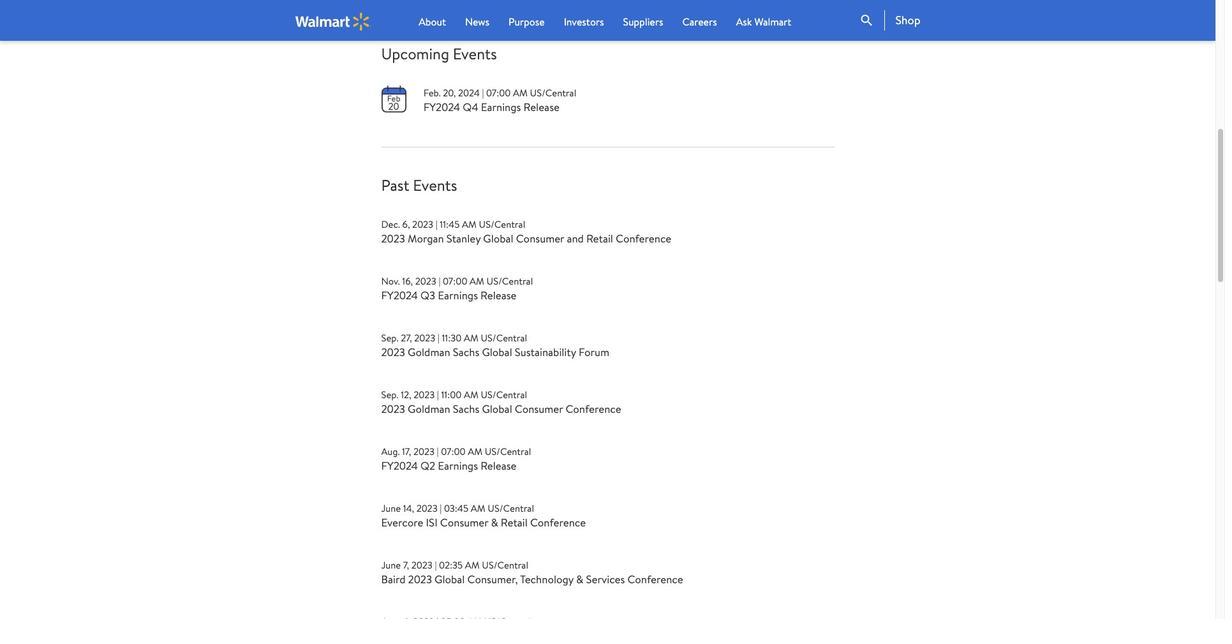 Task type: describe. For each thing, give the bounding box(es) containing it.
suppliers
[[623, 15, 664, 29]]

sachs for sustainability
[[453, 345, 480, 359]]

2023 right 6, at the top of page
[[412, 218, 434, 231]]

| for fy2024 q3 earnings release
[[439, 274, 441, 288]]

12,
[[401, 388, 411, 401]]

2023 up aug.
[[381, 401, 405, 416]]

careers link
[[683, 14, 717, 29]]

2023 right 7,
[[412, 558, 433, 572]]

sep. 12, 2023 |           11:00 am           us/central 2023 goldman sachs global consumer conference
[[381, 388, 622, 416]]

11:00
[[441, 388, 462, 401]]

sustainability
[[515, 345, 576, 359]]

| for 2023 goldman sachs global consumer conference
[[437, 388, 439, 401]]

earnings for upcoming events
[[481, 99, 521, 114]]

nov. 16, 2023 |           07:00 am           us/central fy2024 q3 earnings release
[[381, 274, 533, 302]]

20
[[388, 99, 399, 113]]

fy2024 q4 earnings release link
[[424, 99, 560, 114]]

release inside 'aug. 17, 2023 |           07:00 am           us/central fy2024 q2 earnings release'
[[481, 458, 517, 473]]

services
[[586, 572, 625, 587]]

02:35
[[439, 558, 463, 572]]

| for 2023 morgan stanley global consumer and retail conference
[[436, 218, 438, 231]]

07:00 inside 'aug. 17, 2023 |           07:00 am           us/central fy2024 q2 earnings release'
[[441, 445, 466, 458]]

16,
[[402, 274, 413, 288]]

sep. 27, 2023 |           11:30 am           us/central 2023 goldman sachs global sustainability forum
[[381, 331, 610, 359]]

june for evercore isi consumer & retail conference
[[381, 502, 401, 515]]

6,
[[402, 218, 410, 231]]

2023 left morgan
[[381, 231, 405, 246]]

consumer for conference
[[515, 401, 563, 416]]

baird
[[381, 572, 406, 587]]

stanley
[[447, 231, 481, 246]]

consumer,
[[468, 572, 518, 587]]

7,
[[403, 558, 409, 572]]

us/central for 2023 goldman sachs global sustainability forum
[[481, 331, 527, 345]]

walmart
[[755, 15, 792, 29]]

fy2024 q2 earnings release link
[[381, 458, 517, 473]]

goldman for 2023 goldman sachs global consumer conference
[[408, 401, 450, 416]]

us/central for evercore isi consumer & retail conference
[[488, 502, 534, 515]]

q4
[[463, 99, 478, 114]]

us/central for baird 2023 global consumer, technology & services conference
[[482, 558, 529, 572]]

baird 2023 global consumer, technology & services conference link
[[381, 572, 683, 587]]

june for baird 2023 global consumer, technology & services conference
[[381, 558, 401, 572]]

03:45
[[444, 502, 469, 515]]

aug. 17, 2023 |           07:00 am           us/central fy2024 q2 earnings release
[[381, 445, 531, 473]]

am for 2023 morgan stanley global consumer and retail conference
[[462, 218, 477, 231]]

evercore isi consumer & retail conference link
[[381, 515, 586, 530]]

17,
[[402, 445, 411, 458]]

| for 2023 goldman sachs global sustainability forum
[[438, 331, 440, 345]]

consumer inside june 14, 2023 |           03:45 am           us/central evercore isi consumer & retail conference
[[440, 515, 489, 530]]

| for fy2024 q2 earnings release
[[437, 445, 439, 458]]

purpose
[[509, 15, 545, 29]]

nov.
[[381, 274, 400, 288]]

feb
[[387, 92, 401, 104]]

ask
[[736, 15, 752, 29]]

global for conference
[[482, 401, 512, 416]]

q3
[[421, 288, 435, 302]]

suppliers button
[[623, 14, 664, 29]]

home image
[[295, 12, 371, 30]]

am for baird 2023 global consumer, technology & services conference
[[465, 558, 480, 572]]

release for past events
[[481, 288, 517, 302]]

consumer for and
[[516, 231, 564, 246]]

aug.
[[381, 445, 400, 458]]

forum
[[579, 345, 610, 359]]

global for and
[[483, 231, 514, 246]]

june 7, 2023 |           02:35 am           us/central baird 2023 global consumer, technology & services conference
[[381, 558, 683, 587]]

ask walmart
[[736, 15, 792, 29]]

am for evercore isi consumer & retail conference
[[471, 502, 486, 515]]

| for evercore isi consumer & retail conference
[[440, 502, 442, 515]]

upcoming
[[381, 43, 449, 64]]

us/central for fy2024 q4 earnings release
[[530, 86, 577, 99]]

2023 inside june 14, 2023 |           03:45 am           us/central evercore isi consumer & retail conference
[[417, 502, 438, 515]]

conference inside june 14, 2023 |           03:45 am           us/central evercore isi consumer & retail conference
[[530, 515, 586, 530]]

investors button
[[564, 14, 604, 29]]

sachs for consumer
[[453, 401, 480, 416]]

earnings for past events
[[438, 288, 478, 302]]

goldman for 2023 goldman sachs global sustainability forum
[[408, 345, 450, 359]]

07:00 for past events
[[443, 274, 468, 288]]

2023 right 12,
[[414, 388, 435, 401]]

feb.
[[424, 86, 441, 99]]

us/central for fy2024 q2 earnings release
[[485, 445, 531, 458]]

morgan
[[408, 231, 444, 246]]

technology
[[520, 572, 574, 587]]

| for baird 2023 global consumer, technology & services conference
[[435, 558, 437, 572]]

investors
[[564, 15, 604, 29]]

past
[[381, 174, 410, 196]]

dec.
[[381, 218, 400, 231]]



Task type: vqa. For each thing, say whether or not it's contained in the screenshot.


Task type: locate. For each thing, give the bounding box(es) containing it.
| left 11:30
[[438, 331, 440, 345]]

us/central inside 'sep. 27, 2023 |           11:30 am           us/central 2023 goldman sachs global sustainability forum'
[[481, 331, 527, 345]]

events
[[453, 43, 497, 64], [413, 174, 457, 196]]

global right 11:30
[[482, 345, 512, 359]]

| inside feb. 20, 2024 |           07:00 am           us/central fy2024 q4 earnings release
[[482, 86, 484, 99]]

am right 2024
[[513, 86, 528, 99]]

consumer inside sep. 12, 2023 |           11:00 am           us/central 2023 goldman sachs global consumer conference
[[515, 401, 563, 416]]

sep.
[[381, 331, 399, 345], [381, 388, 399, 401]]

2 vertical spatial release
[[481, 458, 517, 473]]

past events
[[381, 174, 457, 196]]

2 sachs from the top
[[453, 401, 480, 416]]

0 vertical spatial fy2024
[[424, 99, 460, 114]]

global left consumer,
[[435, 572, 465, 587]]

sep. for 2023 goldman sachs global sustainability forum
[[381, 331, 399, 345]]

2 vertical spatial consumer
[[440, 515, 489, 530]]

release
[[524, 99, 560, 114], [481, 288, 517, 302], [481, 458, 517, 473]]

am for 2023 goldman sachs global sustainability forum
[[464, 331, 479, 345]]

conference inside june 7, 2023 |           02:35 am           us/central baird 2023 global consumer, technology & services conference
[[628, 572, 683, 587]]

earnings right q3
[[438, 288, 478, 302]]

2 vertical spatial earnings
[[438, 458, 478, 473]]

1 vertical spatial sachs
[[453, 401, 480, 416]]

2023 right 27,
[[414, 331, 436, 345]]

conference
[[616, 231, 672, 246], [566, 401, 622, 416], [530, 515, 586, 530], [628, 572, 683, 587]]

global inside dec. 6, 2023 |           11:45 am           us/central 2023 morgan stanley global consumer and retail conference
[[483, 231, 514, 246]]

upcoming events
[[381, 43, 497, 64]]

june inside june 14, 2023 |           03:45 am           us/central evercore isi consumer & retail conference
[[381, 502, 401, 515]]

sep. left 27,
[[381, 331, 399, 345]]

0 vertical spatial &
[[491, 515, 498, 530]]

sachs inside 'sep. 27, 2023 |           11:30 am           us/central 2023 goldman sachs global sustainability forum'
[[453, 345, 480, 359]]

sep. inside 'sep. 27, 2023 |           11:30 am           us/central 2023 goldman sachs global sustainability forum'
[[381, 331, 399, 345]]

am right the '03:45'
[[471, 502, 486, 515]]

us/central for 2023 morgan stanley global consumer and retail conference
[[479, 218, 525, 231]]

1 vertical spatial consumer
[[515, 401, 563, 416]]

1 horizontal spatial retail
[[587, 231, 613, 246]]

global inside sep. 12, 2023 |           11:00 am           us/central 2023 goldman sachs global consumer conference
[[482, 401, 512, 416]]

earnings right q2
[[438, 458, 478, 473]]

1 goldman from the top
[[408, 345, 450, 359]]

release inside nov. 16, 2023 |           07:00 am           us/central fy2024 q3 earnings release
[[481, 288, 517, 302]]

earnings inside feb. 20, 2024 |           07:00 am           us/central fy2024 q4 earnings release
[[481, 99, 521, 114]]

am right 11:30
[[464, 331, 479, 345]]

1 vertical spatial release
[[481, 288, 517, 302]]

us/central for 2023 goldman sachs global consumer conference
[[481, 388, 527, 401]]

2 june from the top
[[381, 558, 401, 572]]

june
[[381, 502, 401, 515], [381, 558, 401, 572]]

| inside nov. 16, 2023 |           07:00 am           us/central fy2024 q3 earnings release
[[439, 274, 441, 288]]

1 sep. from the top
[[381, 331, 399, 345]]

june left 14,
[[381, 502, 401, 515]]

sachs up 11:00
[[453, 345, 480, 359]]

2 sep. from the top
[[381, 388, 399, 401]]

purpose button
[[509, 14, 545, 29]]

2 vertical spatial 07:00
[[441, 445, 466, 458]]

am
[[513, 86, 528, 99], [462, 218, 477, 231], [470, 274, 484, 288], [464, 331, 479, 345], [464, 388, 479, 401], [468, 445, 483, 458], [471, 502, 486, 515], [465, 558, 480, 572]]

q2
[[421, 458, 435, 473]]

evercore
[[381, 515, 424, 530]]

earnings right q4
[[481, 99, 521, 114]]

fy2024 inside 'aug. 17, 2023 |           07:00 am           us/central fy2024 q2 earnings release'
[[381, 458, 418, 473]]

us/central inside feb. 20, 2024 |           07:00 am           us/central fy2024 q4 earnings release
[[530, 86, 577, 99]]

consumer down sustainability
[[515, 401, 563, 416]]

us/central for fy2024 q3 earnings release
[[487, 274, 533, 288]]

1 vertical spatial &
[[576, 572, 584, 587]]

07:00 for upcoming events
[[486, 86, 511, 99]]

2 goldman from the top
[[408, 401, 450, 416]]

about button
[[419, 14, 446, 29]]

07:00 inside nov. 16, 2023 |           07:00 am           us/central fy2024 q3 earnings release
[[443, 274, 468, 288]]

2023 right 17, in the bottom left of the page
[[414, 445, 435, 458]]

2023 inside nov. 16, 2023 |           07:00 am           us/central fy2024 q3 earnings release
[[415, 274, 437, 288]]

07:00
[[486, 86, 511, 99], [443, 274, 468, 288], [441, 445, 466, 458]]

retail inside june 14, 2023 |           03:45 am           us/central evercore isi consumer & retail conference
[[501, 515, 528, 530]]

14,
[[403, 502, 414, 515]]

earnings
[[481, 99, 521, 114], [438, 288, 478, 302], [438, 458, 478, 473]]

isi
[[426, 515, 438, 530]]

07:00 inside feb. 20, 2024 |           07:00 am           us/central fy2024 q4 earnings release
[[486, 86, 511, 99]]

sachs
[[453, 345, 480, 359], [453, 401, 480, 416]]

& right the '03:45'
[[491, 515, 498, 530]]

0 vertical spatial sep.
[[381, 331, 399, 345]]

| inside 'sep. 27, 2023 |           11:30 am           us/central 2023 goldman sachs global sustainability forum'
[[438, 331, 440, 345]]

fy2024 inside nov. 16, 2023 |           07:00 am           us/central fy2024 q3 earnings release
[[381, 288, 418, 302]]

events for upcoming events
[[453, 43, 497, 64]]

2 vertical spatial fy2024
[[381, 458, 418, 473]]

0 vertical spatial june
[[381, 502, 401, 515]]

retail inside dec. 6, 2023 |           11:45 am           us/central 2023 morgan stanley global consumer and retail conference
[[587, 231, 613, 246]]

2023 right 16,
[[415, 274, 437, 288]]

0 vertical spatial release
[[524, 99, 560, 114]]

am inside nov. 16, 2023 |           07:00 am           us/central fy2024 q3 earnings release
[[470, 274, 484, 288]]

1 june from the top
[[381, 502, 401, 515]]

| for fy2024 q4 earnings release
[[482, 86, 484, 99]]

news
[[465, 15, 490, 29]]

0 vertical spatial sachs
[[453, 345, 480, 359]]

| left the '03:45'
[[440, 502, 442, 515]]

2023 goldman sachs global sustainability forum link
[[381, 345, 610, 359]]

events for past events
[[413, 174, 457, 196]]

| left 02:35
[[435, 558, 437, 572]]

1 vertical spatial retail
[[501, 515, 528, 530]]

| inside june 14, 2023 |           03:45 am           us/central evercore isi consumer & retail conference
[[440, 502, 442, 515]]

sachs up 'aug. 17, 2023 |           07:00 am           us/central fy2024 q2 earnings release' at the left of the page
[[453, 401, 480, 416]]

& inside june 7, 2023 |           02:35 am           us/central baird 2023 global consumer, technology & services conference
[[576, 572, 584, 587]]

0 horizontal spatial &
[[491, 515, 498, 530]]

news button
[[465, 14, 490, 29]]

| right 2024
[[482, 86, 484, 99]]

am for fy2024 q3 earnings release
[[470, 274, 484, 288]]

global inside june 7, 2023 |           02:35 am           us/central baird 2023 global consumer, technology & services conference
[[435, 572, 465, 587]]

0 horizontal spatial retail
[[501, 515, 528, 530]]

about
[[419, 15, 446, 29]]

07:00 right 2024
[[486, 86, 511, 99]]

fy2024 left q3
[[381, 288, 418, 302]]

1 horizontal spatial &
[[576, 572, 584, 587]]

am for fy2024 q4 earnings release
[[513, 86, 528, 99]]

am inside dec. 6, 2023 |           11:45 am           us/central 2023 morgan stanley global consumer and retail conference
[[462, 218, 477, 231]]

earnings inside nov. 16, 2023 |           07:00 am           us/central fy2024 q3 earnings release
[[438, 288, 478, 302]]

am right 11:45
[[462, 218, 477, 231]]

am inside sep. 12, 2023 |           11:00 am           us/central 2023 goldman sachs global consumer conference
[[464, 388, 479, 401]]

careers
[[683, 15, 717, 29]]

fy2024 for upcoming
[[424, 99, 460, 114]]

goldman up 11:00
[[408, 345, 450, 359]]

june left 7,
[[381, 558, 401, 572]]

us/central inside 'aug. 17, 2023 |           07:00 am           us/central fy2024 q2 earnings release'
[[485, 445, 531, 458]]

conference inside sep. 12, 2023 |           11:00 am           us/central 2023 goldman sachs global consumer conference
[[566, 401, 622, 416]]

sep. left 12,
[[381, 388, 399, 401]]

| left 11:00
[[437, 388, 439, 401]]

us/central inside nov. 16, 2023 |           07:00 am           us/central fy2024 q3 earnings release
[[487, 274, 533, 288]]

consumer inside dec. 6, 2023 |           11:45 am           us/central 2023 morgan stanley global consumer and retail conference
[[516, 231, 564, 246]]

sep. for 2023 goldman sachs global consumer conference
[[381, 388, 399, 401]]

us/central inside sep. 12, 2023 |           11:00 am           us/central 2023 goldman sachs global consumer conference
[[481, 388, 527, 401]]

fy2024 q3 earnings release link
[[381, 288, 517, 302]]

am inside feb. 20, 2024 |           07:00 am           us/central fy2024 q4 earnings release
[[513, 86, 528, 99]]

1 vertical spatial goldman
[[408, 401, 450, 416]]

2023 inside 'aug. 17, 2023 |           07:00 am           us/central fy2024 q2 earnings release'
[[414, 445, 435, 458]]

| left 11:45
[[436, 218, 438, 231]]

global right 11:00
[[482, 401, 512, 416]]

am right q2
[[468, 445, 483, 458]]

us/central
[[530, 86, 577, 99], [479, 218, 525, 231], [487, 274, 533, 288], [481, 331, 527, 345], [481, 388, 527, 401], [485, 445, 531, 458], [488, 502, 534, 515], [482, 558, 529, 572]]

global right stanley
[[483, 231, 514, 246]]

| inside sep. 12, 2023 |           11:00 am           us/central 2023 goldman sachs global consumer conference
[[437, 388, 439, 401]]

fy2024
[[424, 99, 460, 114], [381, 288, 418, 302], [381, 458, 418, 473]]

20,
[[443, 86, 456, 99]]

2023 up 12,
[[381, 345, 405, 359]]

1 vertical spatial events
[[413, 174, 457, 196]]

june 14, 2023 |           03:45 am           us/central evercore isi consumer & retail conference
[[381, 502, 586, 530]]

global for forum
[[482, 345, 512, 359]]

27,
[[401, 331, 412, 345]]

goldman up 17, in the bottom left of the page
[[408, 401, 450, 416]]

consumer left and
[[516, 231, 564, 246]]

retail
[[587, 231, 613, 246], [501, 515, 528, 530]]

| inside dec. 6, 2023 |           11:45 am           us/central 2023 morgan stanley global consumer and retail conference
[[436, 218, 438, 231]]

1 vertical spatial 07:00
[[443, 274, 468, 288]]

search
[[859, 13, 875, 28]]

am inside 'sep. 27, 2023 |           11:30 am           us/central 2023 goldman sachs global sustainability forum'
[[464, 331, 479, 345]]

goldman inside sep. 12, 2023 |           11:00 am           us/central 2023 goldman sachs global consumer conference
[[408, 401, 450, 416]]

07:00 right q2
[[441, 445, 466, 458]]

0 vertical spatial events
[[453, 43, 497, 64]]

conference inside dec. 6, 2023 |           11:45 am           us/central 2023 morgan stanley global consumer and retail conference
[[616, 231, 672, 246]]

retail right and
[[587, 231, 613, 246]]

june inside june 7, 2023 |           02:35 am           us/central baird 2023 global consumer, technology & services conference
[[381, 558, 401, 572]]

am right 11:00
[[464, 388, 479, 401]]

retail up june 7, 2023 |           02:35 am           us/central baird 2023 global consumer, technology & services conference
[[501, 515, 528, 530]]

| right q3
[[439, 274, 441, 288]]

11:45
[[440, 218, 460, 231]]

sachs inside sep. 12, 2023 |           11:00 am           us/central 2023 goldman sachs global consumer conference
[[453, 401, 480, 416]]

0 vertical spatial earnings
[[481, 99, 521, 114]]

feb. 20, 2024 |           07:00 am           us/central fy2024 q4 earnings release
[[424, 86, 577, 114]]

events right 'past'
[[413, 174, 457, 196]]

2023 right baird on the left of page
[[408, 572, 432, 587]]

events down the news
[[453, 43, 497, 64]]

fy2024 for past
[[381, 288, 418, 302]]

am down stanley
[[470, 274, 484, 288]]

consumer
[[516, 231, 564, 246], [515, 401, 563, 416], [440, 515, 489, 530]]

1 vertical spatial sep.
[[381, 388, 399, 401]]

1 vertical spatial june
[[381, 558, 401, 572]]

shop link
[[885, 10, 921, 31]]

goldman inside 'sep. 27, 2023 |           11:30 am           us/central 2023 goldman sachs global sustainability forum'
[[408, 345, 450, 359]]

0 vertical spatial consumer
[[516, 231, 564, 246]]

2023
[[412, 218, 434, 231], [381, 231, 405, 246], [415, 274, 437, 288], [414, 331, 436, 345], [381, 345, 405, 359], [414, 388, 435, 401], [381, 401, 405, 416], [414, 445, 435, 458], [417, 502, 438, 515], [412, 558, 433, 572], [408, 572, 432, 587]]

2023 morgan stanley global consumer and retail conference link
[[381, 231, 672, 246]]

dec. 6, 2023 |           11:45 am           us/central 2023 morgan stanley global consumer and retail conference
[[381, 218, 672, 246]]

| inside 'aug. 17, 2023 |           07:00 am           us/central fy2024 q2 earnings release'
[[437, 445, 439, 458]]

release inside feb. 20, 2024 |           07:00 am           us/central fy2024 q4 earnings release
[[524, 99, 560, 114]]

0 vertical spatial retail
[[587, 231, 613, 246]]

2023 goldman sachs global consumer conference link
[[381, 401, 622, 416]]

& left services on the bottom
[[576, 572, 584, 587]]

11:30
[[442, 331, 462, 345]]

global inside 'sep. 27, 2023 |           11:30 am           us/central 2023 goldman sachs global sustainability forum'
[[482, 345, 512, 359]]

fy2024 inside feb. 20, 2024 |           07:00 am           us/central fy2024 q4 earnings release
[[424, 99, 460, 114]]

07:00 right q3
[[443, 274, 468, 288]]

feb 20
[[387, 92, 401, 113]]

am for 2023 goldman sachs global consumer conference
[[464, 388, 479, 401]]

release for upcoming events
[[524, 99, 560, 114]]

2024
[[458, 86, 480, 99]]

consumer right isi
[[440, 515, 489, 530]]

2023 right 14,
[[417, 502, 438, 515]]

earnings inside 'aug. 17, 2023 |           07:00 am           us/central fy2024 q2 earnings release'
[[438, 458, 478, 473]]

|
[[482, 86, 484, 99], [436, 218, 438, 231], [439, 274, 441, 288], [438, 331, 440, 345], [437, 388, 439, 401], [437, 445, 439, 458], [440, 502, 442, 515], [435, 558, 437, 572]]

sep. inside sep. 12, 2023 |           11:00 am           us/central 2023 goldman sachs global consumer conference
[[381, 388, 399, 401]]

&
[[491, 515, 498, 530], [576, 572, 584, 587]]

am for fy2024 q2 earnings release
[[468, 445, 483, 458]]

global
[[483, 231, 514, 246], [482, 345, 512, 359], [482, 401, 512, 416], [435, 572, 465, 587]]

ask walmart link
[[736, 14, 792, 29]]

0 vertical spatial goldman
[[408, 345, 450, 359]]

& inside june 14, 2023 |           03:45 am           us/central evercore isi consumer & retail conference
[[491, 515, 498, 530]]

am inside june 7, 2023 |           02:35 am           us/central baird 2023 global consumer, technology & services conference
[[465, 558, 480, 572]]

goldman
[[408, 345, 450, 359], [408, 401, 450, 416]]

| right q2
[[437, 445, 439, 458]]

am inside 'aug. 17, 2023 |           07:00 am           us/central fy2024 q2 earnings release'
[[468, 445, 483, 458]]

1 sachs from the top
[[453, 345, 480, 359]]

1 vertical spatial fy2024
[[381, 288, 418, 302]]

am inside june 14, 2023 |           03:45 am           us/central evercore isi consumer & retail conference
[[471, 502, 486, 515]]

shop
[[896, 12, 921, 28]]

and
[[567, 231, 584, 246]]

us/central inside june 14, 2023 |           03:45 am           us/central evercore isi consumer & retail conference
[[488, 502, 534, 515]]

us/central inside june 7, 2023 |           02:35 am           us/central baird 2023 global consumer, technology & services conference
[[482, 558, 529, 572]]

| inside june 7, 2023 |           02:35 am           us/central baird 2023 global consumer, technology & services conference
[[435, 558, 437, 572]]

am right 02:35
[[465, 558, 480, 572]]

1 vertical spatial earnings
[[438, 288, 478, 302]]

fy2024 left q2
[[381, 458, 418, 473]]

us/central inside dec. 6, 2023 |           11:45 am           us/central 2023 morgan stanley global consumer and retail conference
[[479, 218, 525, 231]]

fy2024 left q4
[[424, 99, 460, 114]]

0 vertical spatial 07:00
[[486, 86, 511, 99]]



